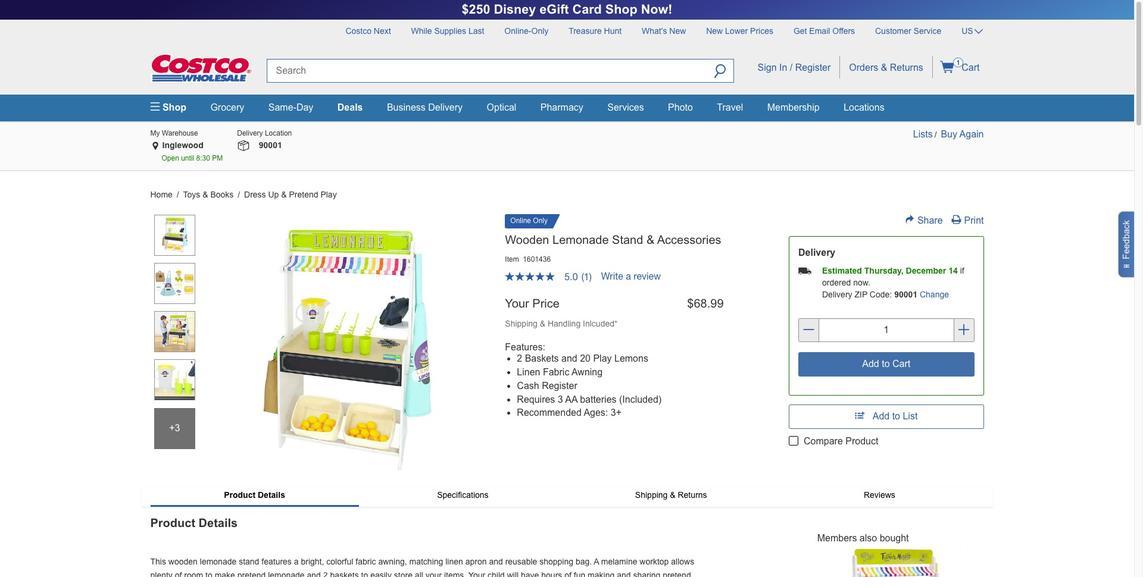 Task type: locate. For each thing, give the bounding box(es) containing it.
1 horizontal spatial 90001
[[895, 290, 918, 300]]

0 horizontal spatial shop
[[160, 102, 186, 112]]

0 horizontal spatial of
[[175, 571, 182, 578]]

0 vertical spatial a
[[626, 271, 631, 282]]

reusable
[[505, 557, 537, 567]]

melamine
[[601, 557, 638, 567]]

0 vertical spatial returns
[[890, 63, 924, 73]]

1 horizontal spatial to
[[361, 571, 368, 578]]

shop up hunt
[[606, 2, 638, 17]]

lists link
[[914, 129, 933, 139]]

2 horizontal spatial to
[[893, 412, 901, 422]]

your
[[505, 297, 529, 310], [469, 571, 486, 578]]

1 vertical spatial your
[[469, 571, 486, 578]]

play
[[321, 190, 337, 199], [594, 354, 612, 364]]

item 1601436
[[505, 255, 551, 264]]

new right what's
[[670, 26, 686, 36]]

wooden
[[168, 557, 198, 567]]

lemonade up make
[[200, 557, 237, 567]]

2 inside features: 2 baskets and 20 play lemons linen fabric awning cash register requires 3 aa batteries (included) recommended ages: 3+
[[517, 354, 523, 364]]

8:30
[[196, 155, 210, 163]]

shipping & handling inlcuded*
[[505, 319, 618, 329]]

what's
[[642, 26, 667, 36]]

2
[[517, 354, 523, 364], [323, 571, 328, 578]]

only right online
[[533, 217, 548, 225]]

$
[[688, 297, 694, 310]]

shipping for shipping & returns
[[635, 491, 668, 500]]

1 vertical spatial returns
[[678, 491, 707, 500]]

service
[[914, 26, 942, 36]]

same-day
[[268, 102, 314, 112]]

1 vertical spatial 90001
[[895, 290, 918, 300]]

your down apron
[[469, 571, 486, 578]]

your left the price
[[505, 297, 529, 310]]

register right /
[[796, 63, 831, 73]]

share link
[[905, 215, 943, 226]]

register inside features: 2 baskets and 20 play lemons linen fabric awning cash register requires 3 aa batteries (included) recommended ages: 3+
[[542, 381, 578, 391]]

0 vertical spatial shop
[[606, 2, 638, 17]]

lemonade
[[200, 557, 237, 567], [268, 571, 305, 578]]

1 vertical spatial shipping
[[635, 491, 668, 500]]

0 horizontal spatial shipping
[[505, 319, 538, 329]]

14
[[949, 267, 958, 276]]

90001 down if ordered now.
[[895, 290, 918, 300]]

ages:
[[584, 408, 608, 418]]

1 vertical spatial 2
[[323, 571, 328, 578]]

1 horizontal spatial details
[[258, 491, 285, 500]]

delivery
[[428, 102, 463, 112], [237, 129, 263, 137], [799, 248, 836, 258], [823, 290, 853, 300]]

zip
[[855, 290, 868, 300]]

1 vertical spatial product details
[[150, 517, 238, 530]]

shop up 'my warehouse'
[[160, 102, 186, 112]]

returns
[[890, 63, 924, 73], [678, 491, 707, 500]]

to left list
[[893, 412, 901, 422]]

item
[[505, 255, 519, 264]]

2 down bright,
[[323, 571, 328, 578]]

0 horizontal spatial play
[[321, 190, 337, 199]]

register up 3
[[542, 381, 578, 391]]

up
[[268, 190, 279, 199]]

1 horizontal spatial shop
[[606, 2, 638, 17]]

only
[[532, 26, 549, 36], [533, 217, 548, 225]]

search image
[[714, 64, 726, 80]]

5.0
[[565, 272, 578, 282]]

requires
[[517, 395, 555, 405]]

delivery for delivery location
[[237, 129, 263, 137]]

new
[[670, 26, 686, 36], [707, 26, 723, 36]]

also
[[860, 534, 878, 544]]

online
[[511, 217, 531, 225]]

90001 down "delivery location"
[[259, 141, 282, 150]]

0 vertical spatial 2
[[517, 354, 523, 364]]

pretend
[[289, 190, 318, 199]]

price
[[533, 297, 560, 310]]

0 vertical spatial product
[[846, 437, 879, 447]]

0 vertical spatial only
[[532, 26, 549, 36]]

play right 20
[[594, 354, 612, 364]]

1 vertical spatial product
[[224, 491, 256, 500]]

to right room
[[206, 571, 213, 578]]

0 horizontal spatial a
[[294, 557, 299, 567]]

0 vertical spatial register
[[796, 63, 831, 73]]

1 horizontal spatial shipping
[[635, 491, 668, 500]]

None button
[[799, 353, 975, 377]]

0 vertical spatial play
[[321, 190, 337, 199]]

online-only
[[505, 26, 549, 36]]

play right pretend
[[321, 190, 337, 199]]

&
[[881, 63, 888, 73], [203, 190, 208, 199], [281, 190, 287, 199], [647, 233, 655, 246], [540, 319, 546, 329], [670, 491, 676, 500]]

4 image
[[154, 360, 195, 401]]

delivery right business on the top of page
[[428, 102, 463, 112]]

only down "egift"
[[532, 26, 549, 36]]

2 down features:
[[517, 354, 523, 364]]

now!
[[641, 2, 673, 17]]

1 horizontal spatial of
[[565, 571, 572, 578]]

1 vertical spatial register
[[542, 381, 578, 391]]

1 horizontal spatial returns
[[890, 63, 924, 73]]

1 horizontal spatial register
[[796, 63, 831, 73]]

1 horizontal spatial product
[[224, 491, 256, 500]]

0 vertical spatial shipping
[[505, 319, 538, 329]]

$250
[[462, 2, 491, 17]]

until
[[181, 155, 194, 163]]

disney
[[494, 2, 536, 17]]

register
[[796, 63, 831, 73], [542, 381, 578, 391]]

treasure hunt
[[569, 26, 622, 36]]

new lower prices
[[707, 26, 774, 36]]

0 horizontal spatial returns
[[678, 491, 707, 500]]

0 horizontal spatial details
[[199, 517, 238, 530]]

your
[[426, 571, 442, 578]]

0 vertical spatial product details
[[224, 491, 285, 500]]

0 vertical spatial your
[[505, 297, 529, 310]]

returns inside "orders & returns" link
[[890, 63, 924, 73]]

1 vertical spatial only
[[533, 217, 548, 225]]

warehouse
[[162, 129, 198, 137]]

room
[[184, 571, 203, 578]]

2 image
[[154, 263, 195, 304]]

returns for shipping & returns
[[678, 491, 707, 500]]

members also bought
[[818, 534, 909, 544]]

bag.
[[576, 557, 592, 567]]

offers
[[833, 26, 855, 36]]

of down wooden
[[175, 571, 182, 578]]

returns inside shipping & returns link
[[678, 491, 707, 500]]

delivery inside main element
[[428, 102, 463, 112]]

same-day link
[[268, 102, 314, 112]]

delivery up the 90001 button on the left top of page
[[237, 129, 263, 137]]

0 horizontal spatial register
[[542, 381, 578, 391]]

of
[[175, 571, 182, 578], [565, 571, 572, 578]]

+3 link
[[154, 407, 196, 450]]

lower
[[726, 26, 748, 36]]

dress up & pretend play
[[244, 190, 337, 199]]

0 vertical spatial details
[[258, 491, 285, 500]]

compare
[[804, 437, 843, 447]]

1 new from the left
[[670, 26, 686, 36]]

what's new link
[[633, 20, 695, 37]]

1 horizontal spatial 2
[[517, 354, 523, 364]]

product inside product details "link"
[[224, 491, 256, 500]]

1 horizontal spatial play
[[594, 354, 612, 364]]

and left 20
[[562, 354, 578, 364]]

delivery down ordered
[[823, 290, 853, 300]]

orders
[[850, 63, 879, 73]]

day
[[297, 102, 314, 112]]

a right write
[[626, 271, 631, 282]]

0 horizontal spatial 90001
[[259, 141, 282, 150]]

+3
[[169, 423, 180, 433]]

/
[[790, 63, 793, 73]]

services
[[608, 102, 644, 112]]

services link
[[608, 102, 644, 112]]

grocery
[[211, 102, 244, 112]]

1 vertical spatial shop
[[160, 102, 186, 112]]

1 horizontal spatial new
[[707, 26, 723, 36]]

& for shipping & handling inlcuded*
[[540, 319, 546, 329]]

play inside features: 2 baskets and 20 play lemons linen fabric awning cash register requires 3 aa batteries (included) recommended ages: 3+
[[594, 354, 612, 364]]

of left fun
[[565, 571, 572, 578]]

0 vertical spatial lemonade
[[200, 557, 237, 567]]

3
[[558, 395, 563, 405]]

1 vertical spatial play
[[594, 354, 612, 364]]

0 horizontal spatial 2
[[323, 571, 328, 578]]

2 of from the left
[[565, 571, 572, 578]]

pharmacy
[[541, 102, 584, 112]]

1 vertical spatial lemonade
[[268, 571, 305, 578]]

again
[[960, 129, 984, 139]]

0 horizontal spatial your
[[469, 571, 486, 578]]

details
[[258, 491, 285, 500], [199, 517, 238, 530]]

1 vertical spatial a
[[294, 557, 299, 567]]

customer
[[876, 26, 912, 36]]

and inside features: 2 baskets and 20 play lemons linen fabric awning cash register requires 3 aa batteries (included) recommended ages: 3+
[[562, 354, 578, 364]]

0 horizontal spatial lemonade
[[200, 557, 237, 567]]

prices
[[751, 26, 774, 36]]

business delivery
[[387, 102, 463, 112]]

None telephone field
[[820, 319, 954, 343]]

lemonade down features
[[268, 571, 305, 578]]

membership link
[[768, 102, 820, 112]]

delivery for delivery
[[799, 248, 836, 258]]

product details link
[[150, 489, 359, 506]]

delivery up estimated
[[799, 248, 836, 258]]

estimated thursday, december 14
[[823, 267, 958, 276]]

a left bright,
[[294, 557, 299, 567]]

hunt
[[604, 26, 622, 36]]

inglewood open until 8:30 pm
[[162, 141, 223, 163]]

0 horizontal spatial product
[[150, 517, 195, 530]]

0 horizontal spatial new
[[670, 26, 686, 36]]

only for online only
[[533, 217, 548, 225]]

new left lower
[[707, 26, 723, 36]]

change link
[[920, 290, 949, 300]]

0 vertical spatial 90001
[[259, 141, 282, 150]]

feedback
[[1122, 220, 1132, 260]]

& for shipping & returns
[[670, 491, 676, 500]]

buy again
[[941, 129, 984, 139]]

to
[[893, 412, 901, 422], [206, 571, 213, 578], [361, 571, 368, 578]]

specifications
[[437, 491, 489, 500]]

add
[[873, 412, 890, 422]]

shop
[[606, 2, 638, 17], [160, 102, 186, 112]]

to down "fabric"
[[361, 571, 368, 578]]

write
[[602, 271, 624, 282]]



Task type: describe. For each thing, give the bounding box(es) containing it.
child
[[488, 571, 505, 578]]

apron
[[466, 557, 487, 567]]

customer service
[[876, 26, 942, 36]]

shop inside 'link'
[[160, 102, 186, 112]]

toys
[[183, 190, 200, 199]]

now.
[[854, 278, 871, 288]]

delivery for delivery zip code: 90001 change
[[823, 290, 853, 300]]

Search text field
[[267, 59, 707, 83]]

costco
[[346, 26, 372, 36]]

new lower prices link
[[698, 20, 783, 37]]

photo
[[668, 102, 693, 112]]

and down bright,
[[307, 571, 321, 578]]

dress
[[244, 190, 266, 199]]

my
[[150, 129, 160, 137]]

accessories
[[657, 233, 722, 246]]

sign in / register
[[758, 63, 831, 73]]

3 image
[[154, 311, 195, 352]]

2 inside 'this wooden lemonade stand features a bright, colorful fabric awning, matching linen apron and reusable shopping bag. a melamine worktop allows plenty of room to make pretend lemonade and 2 baskets to easily store all your items. your child will have hours of fun making and sharing preten'
[[323, 571, 328, 578]]

and down melamine
[[617, 571, 631, 578]]

your inside 'this wooden lemonade stand features a bright, colorful fabric awning, matching linen apron and reusable shopping bag. a melamine worktop allows plenty of room to make pretend lemonade and 2 baskets to easily store all your items. your child will have hours of fun making and sharing preten'
[[469, 571, 486, 578]]

& for toys & books
[[203, 190, 208, 199]]

treasure
[[569, 26, 602, 36]]

list
[[903, 412, 918, 422]]

features
[[262, 557, 292, 567]]

us
[[962, 26, 974, 36]]

customer service link
[[867, 20, 951, 37]]

(included)
[[619, 395, 662, 405]]

colorful
[[327, 557, 353, 567]]

orders & returns link
[[841, 56, 933, 78]]

(1)
[[582, 272, 592, 282]]

optical link
[[487, 102, 517, 112]]

sign in / register link
[[749, 56, 840, 78]]

add to list
[[873, 412, 918, 422]]

baskets
[[330, 571, 359, 578]]

while
[[411, 26, 432, 36]]

features: 2 baskets and 20 play lemons linen fabric awning cash register requires 3 aa batteries (included) recommended ages: 3+
[[505, 342, 662, 418]]

wooden lemonade stand & accessories
[[505, 233, 722, 246]]

68.99
[[694, 297, 724, 310]]

3+
[[611, 408, 622, 418]]

toys & books link
[[183, 190, 236, 199]]

cart
[[960, 63, 980, 73]]

view larger image 1 image
[[216, 214, 479, 477]]

$250 disney egift card shop now!
[[462, 2, 673, 17]]

feedback link
[[1119, 212, 1140, 278]]

home link
[[150, 190, 173, 199]]

will
[[507, 571, 519, 578]]

1 horizontal spatial lemonade
[[268, 571, 305, 578]]

wooden
[[505, 233, 549, 246]]

fabric
[[356, 557, 376, 567]]

stand
[[612, 233, 644, 246]]

online-
[[505, 26, 532, 36]]

all
[[415, 571, 423, 578]]

if
[[961, 267, 965, 276]]

location
[[265, 129, 292, 137]]

costco next link
[[337, 20, 400, 37]]

bought
[[880, 534, 909, 544]]

only for online-only
[[532, 26, 549, 36]]

lists
[[914, 129, 933, 139]]

bright,
[[301, 557, 324, 567]]

print link
[[952, 215, 984, 226]]

1 of from the left
[[175, 571, 182, 578]]

share
[[918, 215, 943, 226]]

make
[[215, 571, 235, 578]]

membership
[[768, 102, 820, 112]]

dress up & pretend play link
[[244, 190, 337, 199]]

2 vertical spatial product
[[150, 517, 195, 530]]

wooden farmers market & accessories image
[[818, 546, 975, 578]]

travel link
[[717, 102, 744, 112]]

linen
[[517, 367, 541, 378]]

20
[[580, 354, 591, 364]]

& for orders & returns
[[881, 63, 888, 73]]

a inside 'this wooden lemonade stand features a bright, colorful fabric awning, matching linen apron and reusable shopping bag. a melamine worktop allows plenty of room to make pretend lemonade and 2 baskets to easily store all your items. your child will have hours of fun making and sharing preten'
[[294, 557, 299, 567]]

shopping
[[540, 557, 574, 567]]

december
[[906, 267, 947, 276]]

orders & returns
[[850, 63, 924, 73]]

hours
[[542, 571, 563, 578]]

reviews
[[864, 491, 896, 500]]

2 horizontal spatial product
[[846, 437, 879, 447]]

optical
[[487, 102, 517, 112]]

pm
[[212, 155, 223, 163]]

get
[[794, 26, 807, 36]]

linen
[[446, 557, 463, 567]]

shipping & returns link
[[567, 489, 776, 503]]

have
[[521, 571, 539, 578]]

same-
[[268, 102, 297, 112]]

last
[[469, 26, 485, 36]]

fabric
[[543, 367, 570, 378]]

to inside popup button
[[893, 412, 901, 422]]

0 horizontal spatial to
[[206, 571, 213, 578]]

Search text field
[[267, 59, 707, 83]]

review
[[634, 271, 661, 282]]

matching
[[410, 557, 443, 567]]

main element
[[150, 95, 984, 121]]

and up child
[[489, 557, 503, 567]]

1 vertical spatial details
[[199, 517, 238, 530]]

business delivery link
[[387, 102, 463, 112]]

1 horizontal spatial a
[[626, 271, 631, 282]]

a
[[594, 557, 599, 567]]

us link
[[953, 20, 986, 38]]

cart link
[[933, 56, 984, 78]]

2 new from the left
[[707, 26, 723, 36]]

email
[[810, 26, 831, 36]]

product details inside "link"
[[224, 491, 285, 500]]

details inside "link"
[[258, 491, 285, 500]]

what's new
[[642, 26, 686, 36]]

1 image
[[154, 215, 195, 256]]

returns for orders & returns
[[890, 63, 924, 73]]

90001 inside button
[[259, 141, 282, 150]]

1 horizontal spatial your
[[505, 297, 529, 310]]

costco us homepage image
[[150, 54, 252, 83]]

shipping for shipping & handling inlcuded*
[[505, 319, 538, 329]]

awning,
[[378, 557, 407, 567]]



Task type: vqa. For each thing, say whether or not it's contained in the screenshot.
Making
yes



